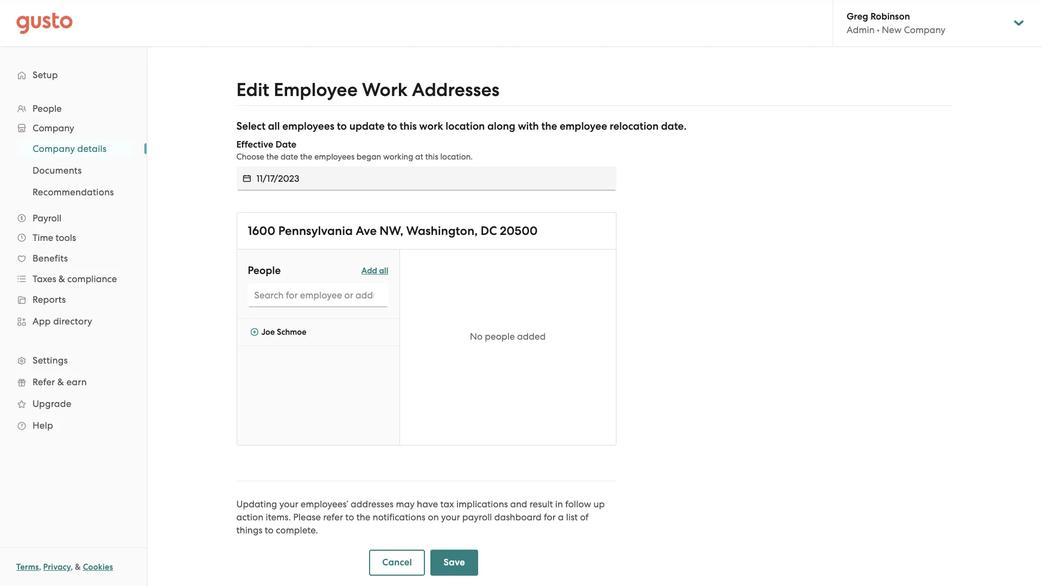 Task type: describe. For each thing, give the bounding box(es) containing it.
app
[[33, 316, 51, 327]]

refer
[[323, 512, 343, 523]]

joe schmoe
[[261, 327, 307, 337]]

employees'
[[301, 499, 348, 510]]

relocation
[[610, 120, 659, 132]]

dashboard
[[494, 512, 542, 523]]

choose
[[236, 152, 264, 162]]

add all
[[361, 266, 388, 275]]

payroll
[[462, 512, 492, 523]]

employee
[[560, 120, 607, 132]]

Search for employee or address search field
[[248, 283, 388, 307]]

employee
[[274, 79, 358, 101]]

company details link
[[20, 139, 136, 159]]

settings
[[33, 355, 68, 366]]

payroll button
[[11, 208, 136, 228]]

nw,
[[380, 224, 403, 238]]

settings link
[[11, 351, 136, 370]]

compliance
[[67, 274, 117, 284]]

up
[[594, 499, 605, 510]]

joe
[[261, 327, 275, 337]]

refer & earn link
[[11, 372, 136, 392]]

of
[[580, 512, 589, 523]]

2 , from the left
[[71, 562, 73, 572]]

20500
[[500, 224, 538, 238]]

benefits link
[[11, 249, 136, 268]]

date
[[276, 139, 296, 150]]

list containing people
[[0, 99, 147, 436]]

tax
[[440, 499, 454, 510]]

cookies button
[[83, 561, 113, 574]]

help link
[[11, 416, 136, 435]]

greg robinson admin • new company
[[847, 11, 946, 35]]

select all employees to update to this work location along with the employee relocation date.
[[236, 120, 687, 132]]

with
[[518, 120, 539, 132]]

2 vertical spatial &
[[75, 562, 81, 572]]

select
[[236, 120, 266, 132]]

location.
[[440, 152, 473, 162]]

pennsylvania
[[278, 224, 353, 238]]

work
[[419, 120, 443, 132]]

new
[[882, 24, 902, 35]]

setup link
[[11, 65, 136, 85]]

1600 pennsylvania ave nw, washington, dc 20500
[[248, 224, 538, 238]]

terms link
[[16, 562, 39, 572]]

Effective Date field
[[256, 167, 616, 191]]

calendar outline image
[[243, 173, 251, 184]]

for
[[544, 512, 556, 523]]

reports link
[[11, 290, 136, 309]]

home image
[[16, 12, 73, 34]]

work
[[362, 79, 408, 101]]

app directory link
[[11, 312, 136, 331]]

cancel link
[[369, 550, 425, 576]]

details
[[77, 143, 107, 154]]

1600
[[248, 224, 275, 238]]

people button
[[11, 99, 136, 118]]

may
[[396, 499, 415, 510]]

in
[[555, 499, 563, 510]]

updating
[[236, 499, 277, 510]]

company for company
[[33, 123, 74, 134]]

0 vertical spatial employees
[[282, 120, 334, 132]]

admin
[[847, 24, 875, 35]]

complete.
[[276, 525, 318, 536]]

the inside the "updating your employees' addresses may have tax implications and result in follow up action items. please refer to the notifications on your payroll dashboard for a list of things to complete."
[[356, 512, 370, 523]]

no people added
[[470, 331, 546, 342]]

implications
[[456, 499, 508, 510]]

no
[[470, 331, 483, 342]]

earn
[[66, 377, 87, 388]]

effective
[[236, 139, 273, 150]]

upgrade link
[[11, 394, 136, 414]]

follow
[[565, 499, 591, 510]]

app directory
[[33, 316, 92, 327]]

dc
[[481, 224, 497, 238]]

tools
[[56, 232, 76, 243]]

company for company details
[[33, 143, 75, 154]]

•
[[877, 24, 880, 35]]

add all button
[[361, 263, 388, 278]]

to right update
[[387, 120, 397, 132]]

have
[[417, 499, 438, 510]]

update
[[349, 120, 385, 132]]

greg
[[847, 11, 868, 22]]

and
[[510, 499, 527, 510]]

to down items.
[[265, 525, 274, 536]]

to left update
[[337, 120, 347, 132]]

on
[[428, 512, 439, 523]]

company details
[[33, 143, 107, 154]]

edit
[[236, 79, 269, 101]]

terms
[[16, 562, 39, 572]]

0 vertical spatial your
[[279, 499, 298, 510]]

upgrade
[[33, 398, 71, 409]]



Task type: locate. For each thing, give the bounding box(es) containing it.
people down 1600
[[248, 264, 281, 277]]

the right with
[[541, 120, 557, 132]]

documents
[[33, 165, 82, 176]]

help
[[33, 420, 53, 431]]

employees
[[282, 120, 334, 132], [314, 152, 355, 162]]

list
[[0, 99, 147, 436], [0, 138, 147, 203]]

addresses
[[351, 499, 394, 510]]

0 vertical spatial this
[[400, 120, 417, 132]]

added
[[517, 331, 546, 342]]

people
[[485, 331, 515, 342]]

1 vertical spatial all
[[379, 266, 388, 275]]

taxes & compliance button
[[11, 269, 136, 289]]

1 horizontal spatial all
[[379, 266, 388, 275]]

1 list from the top
[[0, 99, 147, 436]]

& for compliance
[[59, 274, 65, 284]]

along
[[487, 120, 515, 132]]

to
[[337, 120, 347, 132], [387, 120, 397, 132], [345, 512, 354, 523], [265, 525, 274, 536]]

company right new
[[904, 24, 946, 35]]

benefits
[[33, 253, 68, 264]]

washington,
[[406, 224, 478, 238]]

location
[[446, 120, 485, 132]]

0 horizontal spatial ,
[[39, 562, 41, 572]]

schmoe
[[277, 327, 307, 337]]

edit employee work addresses
[[236, 79, 500, 101]]

0 vertical spatial people
[[33, 103, 62, 114]]

please
[[293, 512, 321, 523]]

privacy
[[43, 562, 71, 572]]

1 horizontal spatial people
[[248, 264, 281, 277]]

the down addresses
[[356, 512, 370, 523]]

1 vertical spatial this
[[425, 152, 438, 162]]

this left work
[[400, 120, 417, 132]]

date
[[281, 152, 298, 162]]

2 vertical spatial company
[[33, 143, 75, 154]]

company inside greg robinson admin • new company
[[904, 24, 946, 35]]

, left privacy
[[39, 562, 41, 572]]

&
[[59, 274, 65, 284], [57, 377, 64, 388], [75, 562, 81, 572]]

1 vertical spatial employees
[[314, 152, 355, 162]]

list
[[566, 512, 578, 523]]

all up date
[[268, 120, 280, 132]]

terms , privacy , & cookies
[[16, 562, 113, 572]]

refer
[[33, 377, 55, 388]]

1 , from the left
[[39, 562, 41, 572]]

company inside 'dropdown button'
[[33, 123, 74, 134]]

1 horizontal spatial this
[[425, 152, 438, 162]]

1 vertical spatial your
[[441, 512, 460, 523]]

updating your employees' addresses may have tax implications and result in follow up action items. please refer to the notifications on your payroll dashboard for a list of things to complete.
[[236, 499, 605, 536]]

people inside "dropdown button"
[[33, 103, 62, 114]]

effective date choose the date the employees began working at this location.
[[236, 139, 473, 162]]

directory
[[53, 316, 92, 327]]

notifications
[[373, 512, 426, 523]]

addresses
[[412, 79, 500, 101]]

all
[[268, 120, 280, 132], [379, 266, 388, 275]]

cancel
[[382, 557, 412, 568]]

& right taxes on the top of the page
[[59, 274, 65, 284]]

your up items.
[[279, 499, 298, 510]]

the left date
[[266, 152, 279, 162]]

time tools button
[[11, 228, 136, 248]]

& left earn
[[57, 377, 64, 388]]

1 vertical spatial &
[[57, 377, 64, 388]]

all inside button
[[379, 266, 388, 275]]

& for earn
[[57, 377, 64, 388]]

a
[[558, 512, 564, 523]]

gusto navigation element
[[0, 47, 147, 454]]

0 vertical spatial &
[[59, 274, 65, 284]]

company button
[[11, 118, 136, 138]]

0 horizontal spatial this
[[400, 120, 417, 132]]

& inside dropdown button
[[59, 274, 65, 284]]

payroll
[[33, 213, 61, 224]]

0 horizontal spatial your
[[279, 499, 298, 510]]

company up "company details"
[[33, 123, 74, 134]]

things
[[236, 525, 263, 536]]

privacy link
[[43, 562, 71, 572]]

employees inside effective date choose the date the employees began working at this location.
[[314, 152, 355, 162]]

, left cookies at the bottom
[[71, 562, 73, 572]]

,
[[39, 562, 41, 572], [71, 562, 73, 572]]

list containing company details
[[0, 138, 147, 203]]

the right date
[[300, 152, 312, 162]]

employees left began
[[314, 152, 355, 162]]

result
[[530, 499, 553, 510]]

action
[[236, 512, 263, 523]]

robinson
[[871, 11, 910, 22]]

to right the refer
[[345, 512, 354, 523]]

time
[[33, 232, 53, 243]]

people
[[33, 103, 62, 114], [248, 264, 281, 277]]

reports
[[33, 294, 66, 305]]

time tools
[[33, 232, 76, 243]]

all right add
[[379, 266, 388, 275]]

all for select
[[268, 120, 280, 132]]

0 vertical spatial all
[[268, 120, 280, 132]]

2 list from the top
[[0, 138, 147, 203]]

1 vertical spatial people
[[248, 264, 281, 277]]

this inside effective date choose the date the employees began working at this location.
[[425, 152, 438, 162]]

1 vertical spatial company
[[33, 123, 74, 134]]

company
[[904, 24, 946, 35], [33, 123, 74, 134], [33, 143, 75, 154]]

taxes
[[33, 274, 56, 284]]

1 horizontal spatial your
[[441, 512, 460, 523]]

taxes & compliance
[[33, 274, 117, 284]]

ave
[[356, 224, 377, 238]]

this right at
[[425, 152, 438, 162]]

cookies
[[83, 562, 113, 572]]

recommendations
[[33, 187, 114, 198]]

0 vertical spatial company
[[904, 24, 946, 35]]

0 horizontal spatial all
[[268, 120, 280, 132]]

all for add
[[379, 266, 388, 275]]

0 horizontal spatial people
[[33, 103, 62, 114]]

circle plus image
[[251, 327, 259, 337]]

company up "documents"
[[33, 143, 75, 154]]

people up company 'dropdown button'
[[33, 103, 62, 114]]

items.
[[266, 512, 291, 523]]

your down tax
[[441, 512, 460, 523]]

employees up date
[[282, 120, 334, 132]]

this
[[400, 120, 417, 132], [425, 152, 438, 162]]

refer & earn
[[33, 377, 87, 388]]

setup
[[33, 69, 58, 80]]

1 horizontal spatial ,
[[71, 562, 73, 572]]

& left cookies at the bottom
[[75, 562, 81, 572]]

at
[[415, 152, 423, 162]]

documents link
[[20, 161, 136, 180]]



Task type: vqa. For each thing, say whether or not it's contained in the screenshot.
Search For Employee Or Address search field
yes



